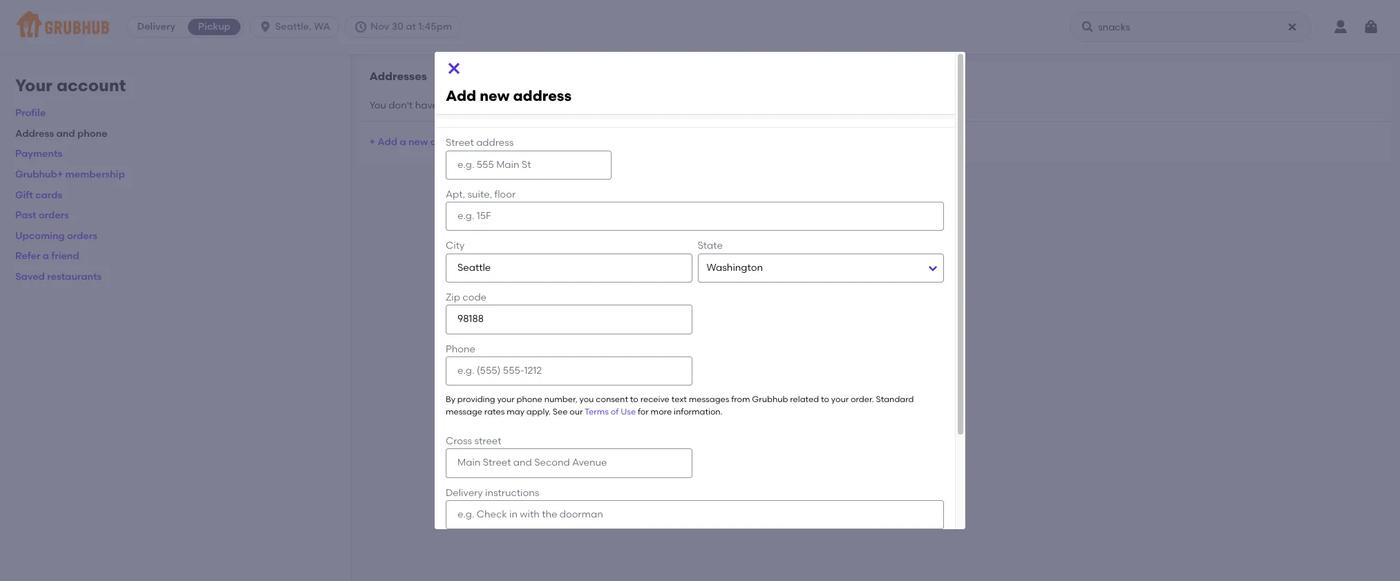 Task type: describe. For each thing, give the bounding box(es) containing it.
pickup button
[[185, 16, 243, 38]]

nov 30 at 1:45pm button
[[345, 16, 467, 38]]

1 your from the left
[[497, 395, 515, 404]]

1 horizontal spatial svg image
[[446, 60, 462, 77]]

address
[[15, 128, 54, 139]]

1 horizontal spatial svg image
[[1081, 20, 1095, 34]]

addresses.
[[490, 99, 541, 111]]

phone inside by providing your phone number, you consent to receive text messages from grubhub related to your order. standard message rates may apply. see our
[[517, 395, 542, 404]]

svg image inside seattle, wa button
[[259, 20, 272, 34]]

2 horizontal spatial svg image
[[1363, 19, 1379, 35]]

restaurants
[[47, 271, 102, 283]]

nov
[[370, 21, 389, 32]]

you
[[579, 395, 594, 404]]

grubhub+ membership link
[[15, 169, 125, 180]]

receive
[[640, 395, 670, 404]]

2 horizontal spatial svg image
[[1287, 21, 1298, 32]]

refer a friend
[[15, 250, 79, 262]]

delivery button
[[127, 16, 185, 38]]

refer
[[15, 250, 40, 262]]

street
[[474, 435, 501, 447]]

have
[[415, 99, 438, 111]]

Apt, suite, floor text field
[[446, 202, 944, 231]]

from
[[731, 395, 750, 404]]

city
[[446, 240, 465, 252]]

address inside button
[[430, 136, 468, 148]]

30
[[392, 21, 404, 32]]

for
[[638, 407, 649, 416]]

rates
[[484, 407, 505, 416]]

any
[[440, 99, 458, 111]]

upcoming
[[15, 230, 65, 242]]

addresses
[[369, 70, 427, 83]]

gift
[[15, 189, 33, 201]]

seattle,
[[275, 21, 312, 32]]

2 your from the left
[[831, 395, 849, 404]]

upcoming orders link
[[15, 230, 97, 242]]

0 vertical spatial new
[[480, 87, 510, 105]]

payments
[[15, 148, 62, 160]]

1:45pm
[[418, 21, 452, 32]]

+ add a new address
[[369, 136, 468, 148]]

address and phone
[[15, 128, 107, 139]]

by
[[446, 395, 455, 404]]

street
[[446, 137, 474, 149]]

our
[[570, 407, 583, 416]]

number,
[[544, 395, 577, 404]]

Phone telephone field
[[446, 357, 692, 386]]

cards
[[35, 189, 62, 201]]

floor
[[495, 189, 516, 200]]

delivery instructions
[[446, 487, 539, 499]]

saved restaurants link
[[15, 271, 102, 283]]

grubhub+ membership
[[15, 169, 125, 180]]

terms of use link
[[585, 407, 636, 416]]

a inside button
[[400, 136, 406, 148]]

instructions
[[485, 487, 539, 499]]

1 horizontal spatial add
[[446, 87, 476, 105]]

seattle, wa button
[[250, 16, 345, 38]]

standard
[[876, 395, 914, 404]]

you don't have any saved addresses.
[[369, 99, 541, 111]]

address and phone link
[[15, 128, 107, 139]]

use
[[621, 407, 636, 416]]

zip
[[446, 292, 460, 303]]

by providing your phone number, you consent to receive text messages from grubhub related to your order. standard message rates may apply. see our
[[446, 395, 914, 416]]

saved
[[460, 99, 488, 111]]

providing
[[457, 395, 495, 404]]

+ add a new address button
[[369, 130, 468, 155]]

terms of use for more information.
[[585, 407, 723, 416]]

phone
[[446, 343, 475, 355]]

messages
[[689, 395, 729, 404]]

saved
[[15, 271, 45, 283]]

may
[[507, 407, 524, 416]]

street address
[[446, 137, 514, 149]]

terms
[[585, 407, 609, 416]]

svg image inside nov 30 at 1:45pm button
[[354, 20, 368, 34]]

you
[[369, 99, 386, 111]]



Task type: locate. For each thing, give the bounding box(es) containing it.
0 horizontal spatial new
[[408, 136, 428, 148]]

add inside button
[[377, 136, 397, 148]]

membership
[[65, 169, 125, 180]]

address right "street"
[[476, 137, 514, 149]]

1 horizontal spatial phone
[[517, 395, 542, 404]]

address down the any
[[430, 136, 468, 148]]

1 horizontal spatial your
[[831, 395, 849, 404]]

state
[[698, 240, 723, 252]]

pickup
[[198, 21, 231, 32]]

1 horizontal spatial delivery
[[446, 487, 483, 499]]

0 vertical spatial orders
[[39, 210, 69, 221]]

your
[[497, 395, 515, 404], [831, 395, 849, 404]]

Delivery instructions text field
[[446, 500, 944, 530]]

at
[[406, 21, 416, 32]]

phone
[[77, 128, 107, 139], [517, 395, 542, 404]]

1 vertical spatial orders
[[67, 230, 97, 242]]

0 vertical spatial delivery
[[137, 21, 175, 32]]

delivery for delivery instructions
[[446, 487, 483, 499]]

your account
[[15, 75, 126, 95]]

0 horizontal spatial a
[[43, 250, 49, 262]]

new down have
[[408, 136, 428, 148]]

zip code
[[446, 292, 487, 303]]

1 horizontal spatial to
[[821, 395, 829, 404]]

cross
[[446, 435, 472, 447]]

past orders link
[[15, 210, 69, 221]]

to
[[630, 395, 638, 404], [821, 395, 829, 404]]

1 vertical spatial a
[[43, 250, 49, 262]]

0 vertical spatial phone
[[77, 128, 107, 139]]

orders for upcoming orders
[[67, 230, 97, 242]]

don't
[[389, 99, 413, 111]]

1 vertical spatial add
[[377, 136, 397, 148]]

see
[[553, 407, 568, 416]]

cross street
[[446, 435, 501, 447]]

orders for past orders
[[39, 210, 69, 221]]

apt,
[[446, 189, 465, 200]]

+
[[369, 136, 375, 148]]

City text field
[[446, 253, 692, 283]]

profile
[[15, 107, 46, 119]]

gift cards
[[15, 189, 62, 201]]

0 horizontal spatial add
[[377, 136, 397, 148]]

0 horizontal spatial delivery
[[137, 21, 175, 32]]

grubhub+
[[15, 169, 63, 180]]

past
[[15, 210, 36, 221]]

0 horizontal spatial phone
[[77, 128, 107, 139]]

svg image
[[354, 20, 368, 34], [1081, 20, 1095, 34], [1287, 21, 1298, 32]]

gift cards link
[[15, 189, 62, 201]]

1 vertical spatial delivery
[[446, 487, 483, 499]]

1 to from the left
[[630, 395, 638, 404]]

of
[[611, 407, 619, 416]]

your up may
[[497, 395, 515, 404]]

past orders
[[15, 210, 69, 221]]

order.
[[851, 395, 874, 404]]

a right refer
[[43, 250, 49, 262]]

and
[[56, 128, 75, 139]]

delivery left instructions
[[446, 487, 483, 499]]

0 vertical spatial add
[[446, 87, 476, 105]]

0 vertical spatial a
[[400, 136, 406, 148]]

refer a friend link
[[15, 250, 79, 262]]

add right have
[[446, 87, 476, 105]]

new inside button
[[408, 136, 428, 148]]

1 horizontal spatial a
[[400, 136, 406, 148]]

saved restaurants
[[15, 271, 102, 283]]

a right +
[[400, 136, 406, 148]]

address right saved
[[513, 87, 572, 105]]

delivery inside button
[[137, 21, 175, 32]]

delivery left pickup at the top
[[137, 21, 175, 32]]

apply.
[[526, 407, 551, 416]]

your
[[15, 75, 52, 95]]

apt, suite, floor
[[446, 189, 516, 200]]

code
[[463, 292, 487, 303]]

related
[[790, 395, 819, 404]]

upcoming orders
[[15, 230, 97, 242]]

orders up friend
[[67, 230, 97, 242]]

Cross street text field
[[446, 449, 692, 478]]

add new address
[[446, 87, 572, 105]]

to up the use
[[630, 395, 638, 404]]

payments link
[[15, 148, 62, 160]]

0 horizontal spatial svg image
[[259, 20, 272, 34]]

orders up the upcoming orders
[[39, 210, 69, 221]]

more
[[651, 407, 672, 416]]

seattle, wa
[[275, 21, 330, 32]]

consent
[[596, 395, 628, 404]]

new
[[480, 87, 510, 105], [408, 136, 428, 148]]

a
[[400, 136, 406, 148], [43, 250, 49, 262]]

Zip code telephone field
[[446, 305, 692, 334]]

add right +
[[377, 136, 397, 148]]

svg image
[[1363, 19, 1379, 35], [259, 20, 272, 34], [446, 60, 462, 77]]

profile link
[[15, 107, 46, 119]]

information.
[[674, 407, 723, 416]]

0 horizontal spatial svg image
[[354, 20, 368, 34]]

delivery for delivery
[[137, 21, 175, 32]]

1 vertical spatial new
[[408, 136, 428, 148]]

add
[[446, 87, 476, 105], [377, 136, 397, 148]]

orders
[[39, 210, 69, 221], [67, 230, 97, 242]]

to right related
[[821, 395, 829, 404]]

1 horizontal spatial new
[[480, 87, 510, 105]]

phone right and
[[77, 128, 107, 139]]

0 horizontal spatial to
[[630, 395, 638, 404]]

grubhub
[[752, 395, 788, 404]]

address
[[513, 87, 572, 105], [430, 136, 468, 148], [476, 137, 514, 149]]

message
[[446, 407, 482, 416]]

main navigation navigation
[[0, 0, 1400, 54]]

0 horizontal spatial your
[[497, 395, 515, 404]]

friend
[[51, 250, 79, 262]]

2 to from the left
[[821, 395, 829, 404]]

new right the any
[[480, 87, 510, 105]]

Street address text field
[[446, 150, 612, 180]]

1 vertical spatial phone
[[517, 395, 542, 404]]

text
[[671, 395, 687, 404]]

your left order.
[[831, 395, 849, 404]]

wa
[[314, 21, 330, 32]]

phone up apply.
[[517, 395, 542, 404]]

account
[[56, 75, 126, 95]]

suite,
[[467, 189, 492, 200]]



Task type: vqa. For each thing, say whether or not it's contained in the screenshot.
the top order
no



